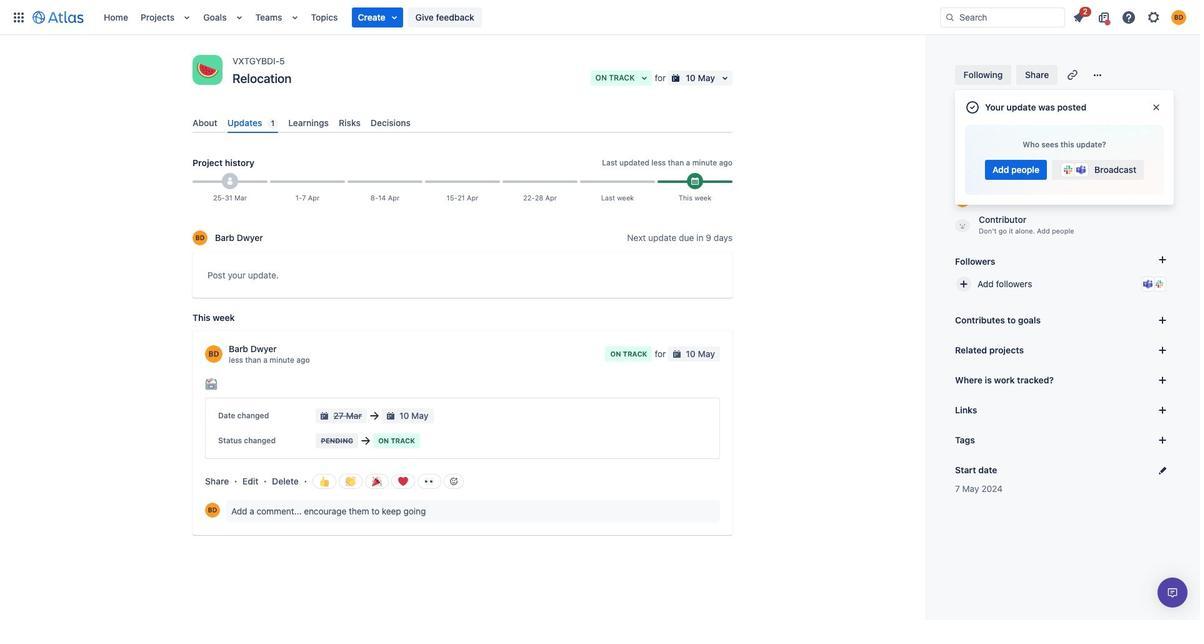 Task type: vqa. For each thing, say whether or not it's contained in the screenshot.
REVERSE SORT ORDER image
no



Task type: describe. For each thing, give the bounding box(es) containing it.
slack logo showing nan channels are connected to this project image
[[1155, 279, 1165, 289]]

:card_box: image
[[205, 378, 218, 390]]

notifications image
[[1072, 10, 1087, 25]]

help image
[[1122, 10, 1137, 25]]

:clap: image
[[345, 477, 355, 487]]

edit start date image
[[1155, 463, 1170, 478]]

changed to image
[[358, 434, 373, 449]]

switch to... image
[[11, 10, 26, 25]]

add work tracking links image
[[1155, 373, 1170, 388]]

open intercom messenger image
[[1165, 586, 1180, 601]]

1 horizontal spatial list item
[[1068, 5, 1092, 27]]

:eyes: image
[[424, 477, 434, 487]]

top element
[[8, 0, 940, 35]]

add a follower image
[[1155, 253, 1170, 268]]

1 horizontal spatial list
[[1068, 5, 1193, 27]]

Search field
[[940, 7, 1065, 27]]

changed to image
[[367, 409, 382, 424]]

add link image
[[1155, 403, 1170, 418]]

start date image
[[690, 176, 700, 186]]



Task type: locate. For each thing, give the bounding box(es) containing it.
list item inside 'top' element
[[352, 7, 403, 27]]

add related project image
[[1155, 343, 1170, 358]]

:eyes: image
[[424, 477, 434, 487]]

add goals image
[[1155, 313, 1170, 328]]

0 horizontal spatial list
[[98, 0, 940, 35]]

search image
[[945, 12, 955, 22]]

added new contributor image
[[225, 176, 235, 186]]

0 horizontal spatial list item
[[352, 7, 403, 27]]

:tada: image
[[372, 477, 382, 487]]

:clap: image
[[345, 477, 355, 487]]

msteams logo showing  channels are connected to this project image
[[1144, 279, 1154, 289]]

account image
[[1172, 10, 1187, 25]]

Main content area, start typing to enter text. text field
[[208, 268, 718, 288]]

settings image
[[1147, 10, 1162, 25]]

add follower image
[[957, 277, 972, 292]]

close dialog image
[[1152, 103, 1162, 113]]

add reaction image
[[449, 477, 459, 487]]

tab list
[[188, 113, 738, 133]]

None search field
[[940, 7, 1065, 27]]

:heart: image
[[398, 477, 408, 487]]

list
[[98, 0, 940, 35], [1068, 5, 1193, 27]]

list item
[[1068, 5, 1092, 27], [352, 7, 403, 27]]

add tag image
[[1155, 433, 1170, 448]]

:tada: image
[[372, 477, 382, 487]]

banner
[[0, 0, 1200, 35]]

:thumbsup: image
[[319, 477, 329, 487], [319, 477, 329, 487]]

:heart: image
[[398, 477, 408, 487]]

your update was posted image
[[965, 100, 980, 115]]



